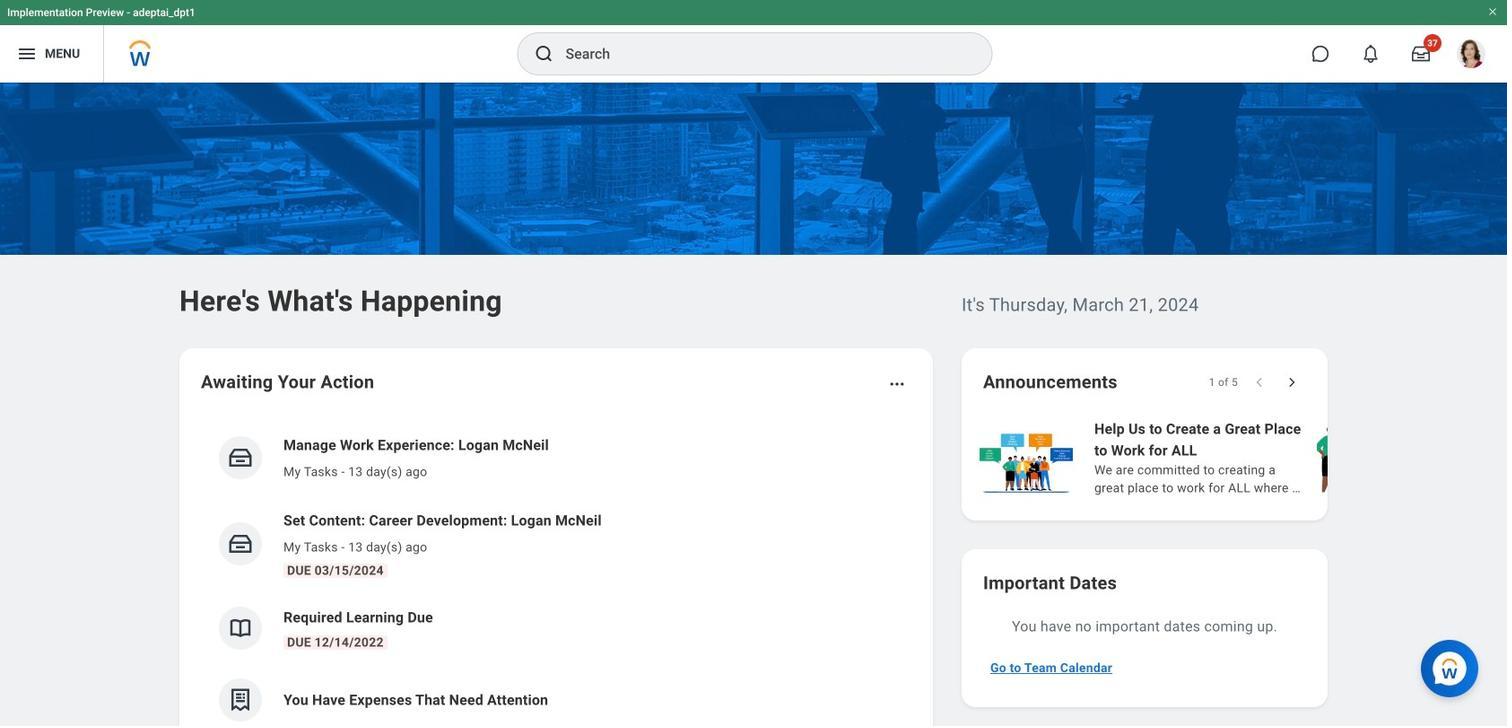 Task type: describe. For each thing, give the bounding box(es) containing it.
inbox image
[[227, 444, 254, 471]]

profile logan mcneil image
[[1458, 39, 1486, 72]]

inbox large image
[[1413, 45, 1431, 63]]

justify image
[[16, 43, 38, 65]]

inbox image
[[227, 530, 254, 557]]

search image
[[534, 43, 555, 65]]

1 horizontal spatial list
[[976, 416, 1508, 499]]

chevron right small image
[[1283, 373, 1301, 391]]

chevron left small image
[[1251, 373, 1269, 391]]

book open image
[[227, 615, 254, 642]]



Task type: vqa. For each thing, say whether or not it's contained in the screenshot.
inbox large Image
yes



Task type: locate. For each thing, give the bounding box(es) containing it.
notifications large image
[[1362, 45, 1380, 63]]

banner
[[0, 0, 1508, 83]]

list
[[976, 416, 1508, 499], [201, 420, 912, 726]]

close environment banner image
[[1488, 6, 1499, 17]]

Search Workday  search field
[[566, 34, 955, 74]]

dashboard expenses image
[[227, 687, 254, 714]]

0 horizontal spatial list
[[201, 420, 912, 726]]

status
[[1210, 375, 1239, 390]]

main content
[[0, 83, 1508, 726]]



